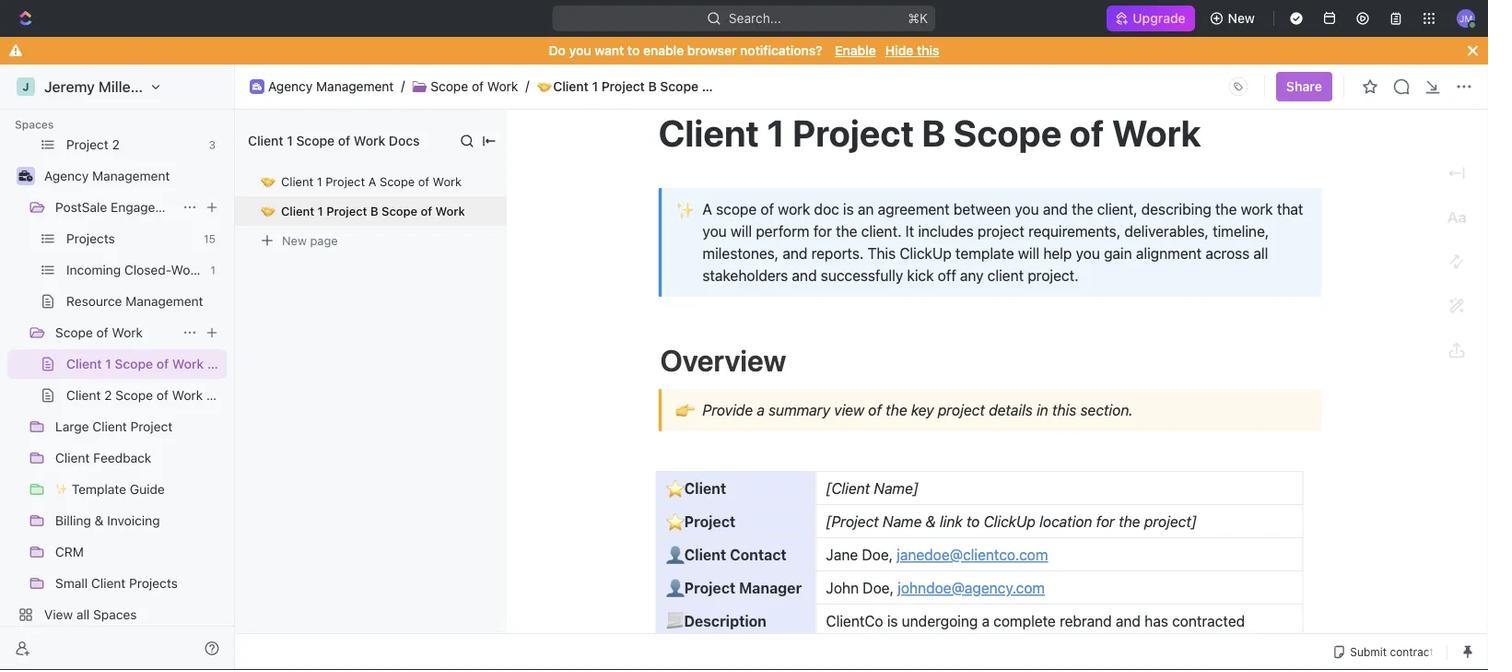 Task type: describe. For each thing, give the bounding box(es) containing it.
includes
[[918, 223, 974, 240]]

john doe, johndoe@agency.com
[[826, 579, 1045, 597]]

✨ template guide
[[55, 482, 165, 497]]

client inside "link"
[[66, 388, 101, 403]]

👤 client contact
[[666, 546, 787, 564]]

the up "requirements,"
[[1072, 200, 1093, 218]]

0 vertical spatial 🤝 client 1 project b scope of work
[[537, 79, 749, 94]]

view
[[44, 607, 73, 622]]

jm button
[[1452, 4, 1481, 33]]

large client project
[[55, 419, 173, 434]]

doe, for john doe,
[[863, 579, 894, 597]]

milestones,
[[703, 245, 779, 262]]

of inside a scope of work doc is an agreement between you and the client, describing the work that you will perform for the client. it includes project requirements, deliverables, timeline, milestones, and reports. this clickup template will help you gain alignment across all stakeholders and successfully kick off any client project.
[[761, 200, 774, 218]]

enable
[[643, 43, 684, 58]]

for inside a scope of work doc is an agreement between you and the client, describing the work that you will perform for the client. it includes project requirements, deliverables, timeline, milestones, and reports. this clickup template will help you gain alignment across all stakeholders and successfully kick off any client project.
[[814, 223, 832, 240]]

1 vertical spatial clickup
[[984, 513, 1036, 530]]

do
[[549, 43, 566, 58]]

⭐️ for ⭐️ client
[[666, 480, 681, 497]]

project down 🤝 client 1 project a scope of work at the left top of page
[[327, 204, 367, 218]]

jeremy
[[44, 78, 95, 95]]

is inside clientco is undergoing a complete rebrand and has contracted agency to create and deliver an entire brand package to support the rebrand.
[[887, 612, 898, 630]]

⭐️ project
[[666, 513, 736, 530]]

you down the scope
[[703, 223, 727, 240]]

view all spaces
[[44, 607, 137, 622]]

scope of work inside 'tree'
[[55, 325, 143, 340]]

client feedback
[[55, 450, 151, 465]]

janedoe@clientco.com
[[897, 546, 1048, 564]]

contact
[[730, 546, 787, 564]]

johndoe@agency.com link
[[898, 579, 1045, 597]]

0 vertical spatial scope of work
[[431, 79, 518, 94]]

project down client 2 scope of work docs "link"
[[130, 419, 173, 434]]

billing & invoicing
[[55, 513, 160, 528]]

client.
[[861, 223, 902, 240]]

deliverables,
[[1125, 223, 1209, 240]]

the left project]
[[1119, 513, 1141, 530]]

feedback
[[93, 450, 151, 465]]

management for business time icon
[[92, 168, 170, 183]]

notifications?
[[740, 43, 823, 58]]

incoming closed-won deals link
[[66, 255, 234, 285]]

sidebar navigation
[[0, 5, 239, 670]]

resource
[[66, 294, 122, 309]]

postsale
[[55, 200, 107, 215]]

requirements,
[[1029, 223, 1121, 240]]

view all spaces link
[[7, 600, 223, 629]]

j
[[22, 80, 29, 93]]

0 vertical spatial this
[[917, 43, 940, 58]]

dropdown menu image
[[1224, 72, 1253, 101]]

template
[[956, 245, 1014, 262]]

upgrade
[[1133, 11, 1186, 26]]

new button
[[1202, 4, 1266, 33]]

won
[[171, 262, 198, 277]]

project inside a scope of work doc is an agreement between you and the client, describing the work that you will perform for the client. it includes project requirements, deliverables, timeline, milestones, and reports. this clickup template will help you gain alignment across all stakeholders and successfully kick off any client project.
[[978, 223, 1025, 240]]

[project
[[826, 513, 879, 530]]

0 vertical spatial docs
[[389, 133, 420, 148]]

⌘k
[[908, 11, 928, 26]]

description
[[684, 612, 767, 630]]

billing & invoicing link
[[55, 506, 223, 535]]

2 & from the left
[[926, 513, 936, 530]]

to right link
[[967, 513, 980, 530]]

large client project link
[[55, 412, 223, 441]]

1 horizontal spatial scope of work link
[[431, 79, 518, 94]]

hide
[[885, 43, 914, 58]]

agency for business time icon
[[44, 168, 89, 183]]

incoming
[[66, 262, 121, 277]]

15
[[204, 232, 216, 245]]

projects inside projects 'link'
[[66, 231, 115, 246]]

client 2 scope of work docs
[[66, 388, 237, 403]]

rebrand.
[[826, 657, 883, 670]]

reports.
[[812, 245, 864, 262]]

resource management link
[[66, 287, 223, 316]]

link
[[940, 513, 963, 530]]

[project name & link to clickup location for the project]
[[826, 513, 1197, 530]]

🤝 for 🤝 client 1 project a scope of work 🤝 dropdown button
[[260, 175, 272, 188]]

off
[[938, 267, 956, 284]]

business time image
[[253, 83, 262, 90]]

rebrand
[[1060, 612, 1112, 630]]

kick
[[907, 267, 934, 284]]

between
[[954, 200, 1011, 218]]

small client projects
[[55, 576, 178, 591]]

new for new page
[[282, 234, 307, 247]]

docs for client 2 scope of work docs "link"
[[206, 388, 237, 403]]

0 vertical spatial will
[[731, 223, 752, 240]]

👤 for 👤 project manager
[[666, 579, 681, 597]]

crm
[[55, 544, 84, 559]]

1 work from the left
[[778, 200, 810, 218]]

2 work from the left
[[1241, 200, 1273, 218]]

upgrade link
[[1107, 6, 1195, 31]]

scope inside client 2 scope of work docs "link"
[[115, 388, 153, 403]]

new for new
[[1228, 11, 1255, 26]]

and left has
[[1116, 612, 1141, 630]]

of inside "link"
[[157, 388, 169, 403]]

describing
[[1142, 200, 1212, 218]]

share
[[1286, 79, 1323, 94]]

doe, for jane doe,
[[862, 546, 893, 564]]

to left create
[[880, 635, 894, 652]]

👉
[[675, 400, 692, 420]]

engagements
[[111, 200, 192, 215]]

the up reports.
[[836, 223, 858, 240]]

clientco is undergoing a complete rebrand and has contracted agency to create and deliver an entire brand package to support the rebrand.
[[826, 612, 1285, 670]]

1 horizontal spatial this
[[1052, 401, 1077, 419]]

name
[[883, 513, 922, 530]]

project.
[[1028, 267, 1079, 284]]

[client
[[826, 480, 870, 497]]

closed-
[[124, 262, 171, 277]]

location
[[1040, 513, 1093, 530]]

entire
[[1041, 635, 1079, 652]]

summary
[[769, 401, 830, 419]]

undergoing
[[902, 612, 978, 630]]

package
[[1126, 635, 1182, 652]]

client 2 scope of work docs link
[[66, 381, 237, 410]]

gain
[[1104, 245, 1132, 262]]

1 horizontal spatial b
[[648, 79, 657, 94]]

the left key
[[886, 401, 907, 419]]

is inside a scope of work doc is an agreement between you and the client, describing the work that you will perform for the client. it includes project requirements, deliverables, timeline, milestones, and reports. this clickup template will help you gain alignment across all stakeholders and successfully kick off any client project.
[[843, 200, 854, 218]]

[client name]
[[826, 480, 919, 497]]

📃 description
[[666, 612, 767, 630]]

guide
[[130, 482, 165, 497]]

help
[[1044, 245, 1072, 262]]

agency management link for business time image
[[268, 79, 394, 94]]

provide
[[703, 401, 753, 419]]

miller's
[[99, 78, 148, 95]]

0 horizontal spatial spaces
[[15, 118, 54, 131]]

project down jeremy
[[66, 137, 109, 152]]

manager
[[739, 579, 802, 597]]



Task type: vqa. For each thing, say whether or not it's contained in the screenshot.
Subtasks: Collapse all
no



Task type: locate. For each thing, give the bounding box(es) containing it.
scope inside client 1 scope of work docs link
[[115, 356, 153, 371]]

1 horizontal spatial a
[[982, 612, 990, 630]]

project up page
[[326, 175, 365, 188]]

the right support
[[1259, 635, 1281, 652]]

0 horizontal spatial this
[[917, 43, 940, 58]]

2 👤 from the top
[[666, 579, 681, 597]]

you
[[569, 43, 591, 58], [1015, 200, 1039, 218], [703, 223, 727, 240], [1076, 245, 1100, 262]]

docs up client 2 scope of work docs
[[207, 356, 238, 371]]

all inside 'link'
[[76, 607, 90, 622]]

tree containing project 2
[[7, 5, 238, 661]]

agency inside 'tree'
[[44, 168, 89, 183]]

1 👤 from the top
[[666, 546, 681, 564]]

enable
[[835, 43, 876, 58]]

1 vertical spatial new
[[282, 234, 307, 247]]

1 vertical spatial all
[[76, 607, 90, 622]]

b down 🤝 client 1 project a scope of work at the left top of page
[[370, 204, 378, 218]]

1 vertical spatial will
[[1018, 245, 1040, 262]]

an inside clientco is undergoing a complete rebrand and has contracted agency to create and deliver an entire brand package to support the rebrand.
[[1021, 635, 1037, 652]]

0 horizontal spatial all
[[76, 607, 90, 622]]

0 horizontal spatial b
[[370, 204, 378, 218]]

✨ up billing
[[55, 482, 68, 497]]

0 vertical spatial spaces
[[15, 118, 54, 131]]

complete
[[994, 612, 1056, 630]]

project 2 link
[[66, 130, 201, 159]]

0 horizontal spatial an
[[858, 200, 874, 218]]

a
[[757, 401, 765, 419], [982, 612, 990, 630]]

project down ⭐️ client
[[684, 513, 736, 530]]

agency management link down the project 2 link
[[44, 161, 223, 191]]

⭐️ for ⭐️ project
[[666, 513, 681, 530]]

agency management down project 2
[[44, 168, 170, 183]]

client
[[553, 79, 589, 94], [658, 111, 759, 154], [248, 133, 283, 148], [281, 175, 313, 188], [281, 204, 314, 218], [66, 356, 102, 371], [66, 388, 101, 403], [92, 419, 127, 434], [55, 450, 90, 465], [684, 480, 726, 497], [684, 546, 726, 564], [91, 576, 126, 591]]

2 🤝 button from the top
[[259, 204, 281, 218]]

tree inside sidebar navigation
[[7, 5, 238, 661]]

👤 up 📃
[[666, 579, 681, 597]]

1 horizontal spatial clickup
[[984, 513, 1036, 530]]

0 vertical spatial ✨
[[675, 199, 692, 219]]

page
[[310, 234, 338, 247]]

1 horizontal spatial for
[[1096, 513, 1115, 530]]

want
[[595, 43, 624, 58]]

an inside a scope of work doc is an agreement between you and the client, describing the work that you will perform for the client. it includes project requirements, deliverables, timeline, milestones, and reports. this clickup template will help you gain alignment across all stakeholders and successfully kick off any client project.
[[858, 200, 874, 218]]

the up 'timeline,'
[[1216, 200, 1237, 218]]

🤝 client 1 project a scope of work
[[260, 175, 462, 188]]

project down want
[[602, 79, 645, 94]]

1 🤝 button from the top
[[259, 174, 281, 189]]

🤝 for 🤝 dropdown button for 🤝 client 1 project b scope of work
[[260, 204, 272, 218]]

⭐️ down ⭐️ client
[[666, 513, 681, 530]]

1 horizontal spatial all
[[1254, 245, 1268, 262]]

crm link
[[55, 537, 223, 567]]

you right do
[[569, 43, 591, 58]]

john
[[826, 579, 859, 597]]

this right hide at the right of the page
[[917, 43, 940, 58]]

doe, right jane
[[862, 546, 893, 564]]

1 horizontal spatial scope of work
[[431, 79, 518, 94]]

agency management for business time icon
[[44, 168, 170, 183]]

🤝 client 1 project b scope of work down 🤝 client 1 project a scope of work at the left top of page
[[260, 204, 465, 218]]

0 vertical spatial b
[[648, 79, 657, 94]]

0 vertical spatial agency management
[[268, 79, 394, 94]]

to down contracted
[[1186, 635, 1199, 652]]

0 horizontal spatial new
[[282, 234, 307, 247]]

tara shultz's workspace, , element
[[17, 77, 35, 96]]

for down doc
[[814, 223, 832, 240]]

across
[[1206, 245, 1250, 262]]

0 horizontal spatial &
[[95, 513, 104, 528]]

deliver
[[972, 635, 1017, 652]]

0 horizontal spatial projects
[[66, 231, 115, 246]]

0 vertical spatial doe,
[[862, 546, 893, 564]]

0 horizontal spatial a
[[757, 401, 765, 419]]

jane
[[826, 546, 858, 564]]

business time image
[[19, 170, 33, 182]]

clickup
[[900, 245, 952, 262], [984, 513, 1036, 530]]

0 vertical spatial scope of work link
[[431, 79, 518, 94]]

project up doc
[[793, 111, 914, 154]]

b down the enable
[[648, 79, 657, 94]]

1 vertical spatial 🤝 button
[[259, 204, 281, 218]]

& inside 'tree'
[[95, 513, 104, 528]]

0 horizontal spatial agency management
[[44, 168, 170, 183]]

agency for business time image
[[268, 79, 313, 94]]

0 horizontal spatial will
[[731, 223, 752, 240]]

and down undergoing
[[943, 635, 968, 652]]

postsale engagements
[[55, 200, 192, 215]]

agency right business time image
[[268, 79, 313, 94]]

you right between
[[1015, 200, 1039, 218]]

work
[[778, 200, 810, 218], [1241, 200, 1273, 218]]

workspace
[[152, 78, 228, 95]]

janedoe@clientco.com link
[[897, 546, 1048, 564]]

🤝
[[537, 80, 549, 94], [260, 175, 272, 188], [260, 204, 272, 218]]

1 & from the left
[[95, 513, 104, 528]]

project 2
[[66, 137, 120, 152]]

1 horizontal spatial will
[[1018, 245, 1040, 262]]

deals
[[201, 262, 234, 277]]

0 horizontal spatial 🤝 client 1 project b scope of work
[[260, 204, 465, 218]]

1 vertical spatial project
[[938, 401, 985, 419]]

& left link
[[926, 513, 936, 530]]

1 horizontal spatial projects
[[129, 576, 178, 591]]

0 horizontal spatial scope of work link
[[55, 318, 175, 347]]

is right doc
[[843, 200, 854, 218]]

resource management
[[66, 294, 203, 309]]

alignment
[[1136, 245, 1202, 262]]

1 vertical spatial b
[[922, 111, 946, 154]]

you down "requirements,"
[[1076, 245, 1100, 262]]

1 ⭐️ from the top
[[666, 480, 681, 497]]

the inside clientco is undergoing a complete rebrand and has contracted agency to create and deliver an entire brand package to support the rebrand.
[[1259, 635, 1281, 652]]

small client projects link
[[55, 569, 223, 598]]

1 vertical spatial docs
[[207, 356, 238, 371]]

docs for client 1 scope of work docs link
[[207, 356, 238, 371]]

johndoe@agency.com
[[898, 579, 1045, 597]]

0 horizontal spatial a
[[368, 175, 376, 188]]

an down complete
[[1021, 635, 1037, 652]]

🤝 inside 🤝 client 1 project b scope of work
[[537, 80, 549, 94]]

0 vertical spatial an
[[858, 200, 874, 218]]

and up "requirements,"
[[1043, 200, 1068, 218]]

1 vertical spatial scope of work
[[55, 325, 143, 340]]

0 horizontal spatial client 1 scope of work docs
[[66, 356, 238, 371]]

spaces down small client projects
[[93, 607, 137, 622]]

1 horizontal spatial 🤝 client 1 project b scope of work
[[537, 79, 749, 94]]

0 vertical spatial 🤝
[[537, 80, 549, 94]]

1 vertical spatial for
[[1096, 513, 1115, 530]]

1 vertical spatial ⭐️
[[666, 513, 681, 530]]

an up client.
[[858, 200, 874, 218]]

in
[[1037, 401, 1049, 419]]

📃
[[666, 612, 681, 630]]

to right want
[[628, 43, 640, 58]]

work up 'timeline,'
[[1241, 200, 1273, 218]]

do you want to enable browser notifications? enable hide this
[[549, 43, 940, 58]]

agency management link right business time image
[[268, 79, 394, 94]]

0 vertical spatial client 1 scope of work docs
[[248, 133, 420, 148]]

view
[[834, 401, 865, 419]]

0 horizontal spatial for
[[814, 223, 832, 240]]

work inside "link"
[[172, 388, 203, 403]]

agency management
[[268, 79, 394, 94], [44, 168, 170, 183]]

0 vertical spatial 2
[[112, 137, 120, 152]]

✨ template guide link
[[55, 475, 223, 504]]

1 horizontal spatial &
[[926, 513, 936, 530]]

new left page
[[282, 234, 307, 247]]

a right provide
[[757, 401, 765, 419]]

1 horizontal spatial work
[[1241, 200, 1273, 218]]

1 vertical spatial projects
[[129, 576, 178, 591]]

spaces inside 'link'
[[93, 607, 137, 622]]

1 horizontal spatial ✨
[[675, 199, 692, 219]]

timeline,
[[1213, 223, 1269, 240]]

✨ inside "link"
[[55, 482, 68, 497]]

docs down client 1 scope of work docs link
[[206, 388, 237, 403]]

agency management right business time image
[[268, 79, 394, 94]]

2 for client
[[104, 388, 112, 403]]

client,
[[1097, 200, 1138, 218]]

spaces down j
[[15, 118, 54, 131]]

1 horizontal spatial agency management link
[[268, 79, 394, 94]]

& right billing
[[95, 513, 104, 528]]

1 vertical spatial agency management link
[[44, 161, 223, 191]]

1 vertical spatial management
[[92, 168, 170, 183]]

1 vertical spatial 🤝 client 1 project b scope of work
[[260, 204, 465, 218]]

large
[[55, 419, 89, 434]]

1 vertical spatial client 1 scope of work docs
[[66, 356, 238, 371]]

1 horizontal spatial agency
[[268, 79, 313, 94]]

1 vertical spatial 2
[[104, 388, 112, 403]]

has
[[1145, 612, 1168, 630]]

for
[[814, 223, 832, 240], [1096, 513, 1115, 530]]

0 vertical spatial 👤
[[666, 546, 681, 564]]

1 vertical spatial a
[[703, 200, 712, 218]]

client
[[988, 267, 1024, 284]]

all inside a scope of work doc is an agreement between you and the client, describing the work that you will perform for the client. it includes project requirements, deliverables, timeline, milestones, and reports. this clickup template will help you gain alignment across all stakeholders and successfully kick off any client project.
[[1254, 245, 1268, 262]]

jm
[[1460, 13, 1473, 23]]

1 horizontal spatial an
[[1021, 635, 1037, 652]]

1 vertical spatial 🤝
[[260, 175, 272, 188]]

2 vertical spatial docs
[[206, 388, 237, 403]]

clientco
[[826, 612, 883, 630]]

2 for project
[[112, 137, 120, 152]]

projects down the crm 'link'
[[129, 576, 178, 591]]

docs up 🤝 client 1 project a scope of work at the left top of page
[[389, 133, 420, 148]]

2 down miller's
[[112, 137, 120, 152]]

2
[[112, 137, 120, 152], [104, 388, 112, 403]]

search...
[[729, 11, 782, 26]]

1 horizontal spatial is
[[887, 612, 898, 630]]

✨ for ✨ template guide
[[55, 482, 68, 497]]

2 vertical spatial b
[[370, 204, 378, 218]]

work
[[487, 79, 518, 94], [718, 79, 749, 94], [1112, 111, 1201, 154], [354, 133, 385, 148], [433, 175, 462, 188], [436, 204, 465, 218], [112, 325, 143, 340], [172, 356, 204, 371], [172, 388, 203, 403]]

client 1 scope of work docs inside sidebar navigation
[[66, 356, 238, 371]]

a up deliver
[[982, 612, 990, 630]]

projects inside small client projects link
[[129, 576, 178, 591]]

and down reports.
[[792, 267, 817, 284]]

agency management inside 'tree'
[[44, 168, 170, 183]]

work up perform
[[778, 200, 810, 218]]

2 horizontal spatial agency
[[826, 635, 876, 652]]

0 horizontal spatial clickup
[[900, 245, 952, 262]]

docs inside "link"
[[206, 388, 237, 403]]

client 1 scope of work docs up 🤝 client 1 project a scope of work at the left top of page
[[248, 133, 420, 148]]

agency up rebrand.
[[826, 635, 876, 652]]

🤝 client 1 project b scope of work down the enable
[[537, 79, 749, 94]]

0 vertical spatial 🤝 button
[[259, 174, 281, 189]]

3
[[209, 138, 216, 151]]

👤 down ⭐️ project
[[666, 546, 681, 564]]

will left help
[[1018, 245, 1040, 262]]

postsale engagements link
[[55, 193, 192, 222]]

new inside button
[[1228, 11, 1255, 26]]

billing
[[55, 513, 91, 528]]

1 horizontal spatial spaces
[[93, 607, 137, 622]]

projects
[[66, 231, 115, 246], [129, 576, 178, 591]]

2 horizontal spatial b
[[922, 111, 946, 154]]

management for business time image
[[316, 79, 394, 94]]

1 horizontal spatial new
[[1228, 11, 1255, 26]]

1 horizontal spatial client 1 scope of work docs
[[248, 133, 420, 148]]

it
[[906, 223, 914, 240]]

brand
[[1083, 635, 1122, 652]]

1 vertical spatial agency management
[[44, 168, 170, 183]]

🤝 button for 🤝 client 1 project b scope of work
[[259, 204, 281, 218]]

provide a summary view of the key project details in this section.
[[703, 401, 1133, 419]]

2 vertical spatial management
[[126, 294, 203, 309]]

2 ⭐️ from the top
[[666, 513, 681, 530]]

successfully
[[821, 267, 903, 284]]

to
[[628, 43, 640, 58], [967, 513, 980, 530], [880, 635, 894, 652], [1186, 635, 1199, 652]]

1 vertical spatial ✨
[[55, 482, 68, 497]]

0 horizontal spatial is
[[843, 200, 854, 218]]

is up create
[[887, 612, 898, 630]]

agency management link for business time icon
[[44, 161, 223, 191]]

for right location at right
[[1096, 513, 1115, 530]]

1 vertical spatial 👤
[[666, 579, 681, 597]]

overview
[[660, 343, 786, 378]]

2 inside "link"
[[104, 388, 112, 403]]

✨ for ✨
[[675, 199, 692, 219]]

client feedback link
[[55, 443, 223, 473]]

projects up incoming
[[66, 231, 115, 246]]

agency management for business time image
[[268, 79, 394, 94]]

✨ left the scope
[[675, 199, 692, 219]]

all right the view
[[76, 607, 90, 622]]

will up milestones,
[[731, 223, 752, 240]]

clickup up janedoe@clientco.com
[[984, 513, 1036, 530]]

0 vertical spatial management
[[316, 79, 394, 94]]

&
[[95, 513, 104, 528], [926, 513, 936, 530]]

doe, right john
[[863, 579, 894, 597]]

0 vertical spatial project
[[978, 223, 1025, 240]]

create
[[897, 635, 940, 652]]

client 1 scope of work docs up client 2 scope of work docs
[[66, 356, 238, 371]]

project up template
[[978, 223, 1025, 240]]

all down 'timeline,'
[[1254, 245, 1268, 262]]

agency management link
[[268, 79, 394, 94], [44, 161, 223, 191]]

⭐️ up ⭐️ project
[[666, 480, 681, 497]]

will
[[731, 223, 752, 240], [1018, 245, 1040, 262]]

0 vertical spatial for
[[814, 223, 832, 240]]

of
[[472, 79, 484, 94], [702, 79, 714, 94], [1070, 111, 1105, 154], [338, 133, 350, 148], [418, 175, 429, 188], [761, 200, 774, 218], [421, 204, 432, 218], [96, 325, 108, 340], [156, 356, 169, 371], [157, 388, 169, 403], [868, 401, 882, 419]]

0 horizontal spatial work
[[778, 200, 810, 218]]

⭐️ client
[[666, 480, 726, 497]]

a inside clientco is undergoing a complete rebrand and has contracted agency to create and deliver an entire brand package to support the rebrand.
[[982, 612, 990, 630]]

0 vertical spatial agency
[[268, 79, 313, 94]]

0 vertical spatial is
[[843, 200, 854, 218]]

this right in
[[1052, 401, 1077, 419]]

all
[[1254, 245, 1268, 262], [76, 607, 90, 622]]

0 horizontal spatial scope of work
[[55, 325, 143, 340]]

new up dropdown menu 'image'
[[1228, 11, 1255, 26]]

section.
[[1081, 401, 1133, 419]]

1 vertical spatial doe,
[[863, 579, 894, 597]]

stakeholders
[[703, 267, 788, 284]]

agency inside clientco is undergoing a complete rebrand and has contracted agency to create and deliver an entire brand package to support the rebrand.
[[826, 635, 876, 652]]

small
[[55, 576, 88, 591]]

and down perform
[[783, 245, 808, 262]]

clickup up the "kick"
[[900, 245, 952, 262]]

0 vertical spatial ⭐️
[[666, 480, 681, 497]]

doe,
[[862, 546, 893, 564], [863, 579, 894, 597]]

2 vertical spatial 🤝
[[260, 204, 272, 218]]

agreement
[[878, 200, 950, 218]]

scope of work link inside 'tree'
[[55, 318, 175, 347]]

clickup inside a scope of work doc is an agreement between you and the client, describing the work that you will perform for the client. it includes project requirements, deliverables, timeline, milestones, and reports. this clickup template will help you gain alignment across all stakeholders and successfully kick off any client project.
[[900, 245, 952, 262]]

0 vertical spatial agency management link
[[268, 79, 394, 94]]

b
[[648, 79, 657, 94], [922, 111, 946, 154], [370, 204, 378, 218]]

project up 📃 description
[[684, 579, 736, 597]]

jane doe, janedoe@clientco.com
[[826, 546, 1048, 564]]

0 horizontal spatial agency management link
[[44, 161, 223, 191]]

a inside a scope of work doc is an agreement between you and the client, describing the work that you will perform for the client. it includes project requirements, deliverables, timeline, milestones, and reports. this clickup template will help you gain alignment across all stakeholders and successfully kick off any client project.
[[703, 200, 712, 218]]

0 horizontal spatial agency
[[44, 168, 89, 183]]

incoming closed-won deals
[[66, 262, 234, 277]]

1 horizontal spatial agency management
[[268, 79, 394, 94]]

scope
[[716, 200, 757, 218]]

0 vertical spatial clickup
[[900, 245, 952, 262]]

1 vertical spatial is
[[887, 612, 898, 630]]

tree
[[7, 5, 238, 661]]

agency up postsale
[[44, 168, 89, 183]]

🤝 button for 🤝 client 1 project a scope of work
[[259, 174, 281, 189]]

b up agreement
[[922, 111, 946, 154]]

1 horizontal spatial a
[[703, 200, 712, 218]]

0 vertical spatial new
[[1228, 11, 1255, 26]]

👤 for 👤 client contact
[[666, 546, 681, 564]]

1 vertical spatial a
[[982, 612, 990, 630]]

2 up large client project
[[104, 388, 112, 403]]

project right key
[[938, 401, 985, 419]]



